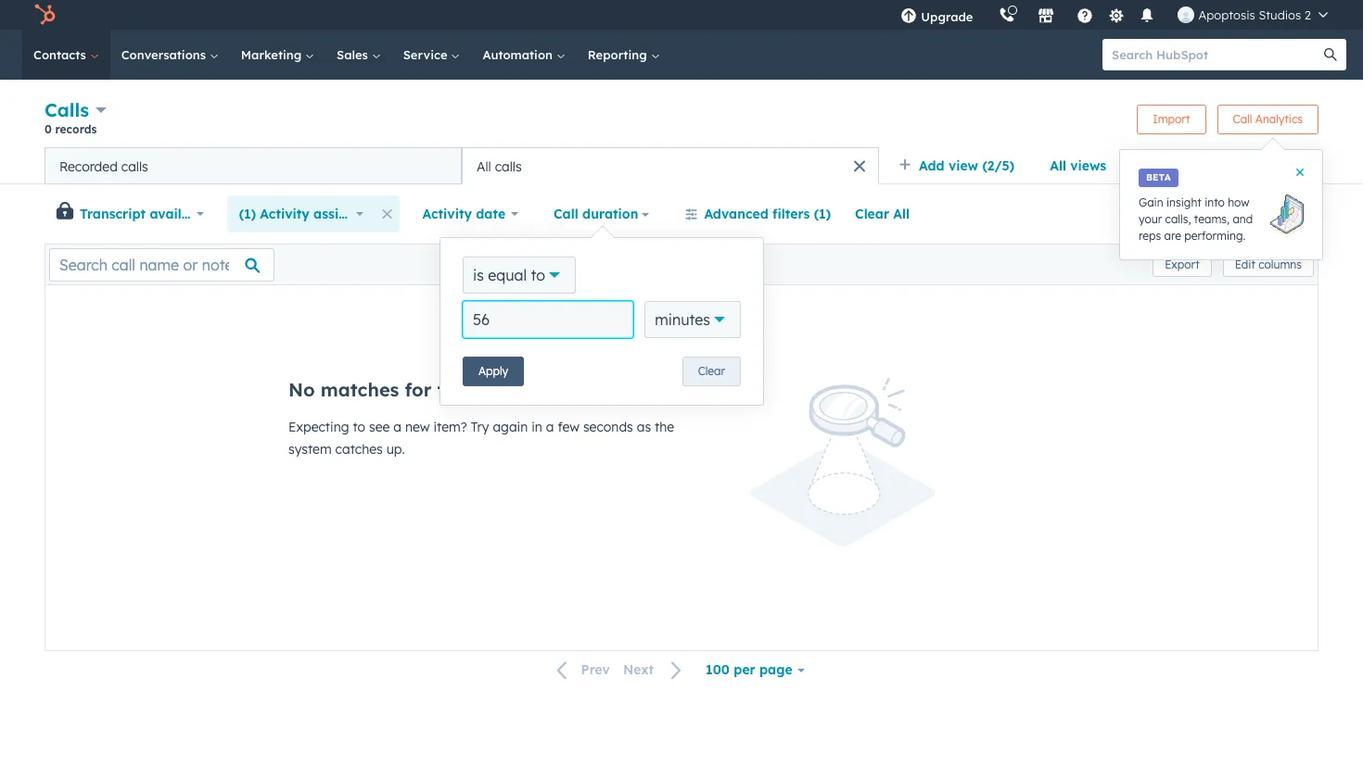 Task type: locate. For each thing, give the bounding box(es) containing it.
all views link
[[1038, 147, 1119, 185]]

apoptosis studios 2 button
[[1167, 0, 1339, 30]]

all
[[1050, 158, 1066, 174], [477, 158, 491, 175], [893, 206, 910, 223]]

1 vertical spatial clear
[[698, 364, 725, 378]]

0 vertical spatial call
[[1233, 112, 1252, 126]]

0 horizontal spatial the
[[437, 378, 467, 402]]

call inside banner
[[1233, 112, 1252, 126]]

new
[[405, 419, 430, 436]]

apply
[[479, 364, 508, 378]]

view
[[949, 158, 979, 174], [1279, 207, 1303, 221]]

calls up date at the top left
[[495, 158, 522, 175]]

notifications image
[[1139, 8, 1156, 25]]

call
[[1233, 112, 1252, 126], [554, 206, 578, 223]]

None text field
[[463, 301, 634, 339]]

search image
[[1324, 48, 1337, 61]]

the right for
[[437, 378, 467, 402]]

view right add
[[949, 158, 979, 174]]

to right equal
[[531, 266, 545, 285]]

clear
[[855, 206, 889, 223], [698, 364, 725, 378]]

0 horizontal spatial view
[[949, 158, 979, 174]]

clear down minutes popup button in the top of the page
[[698, 364, 725, 378]]

to inside expecting to see a new item? try again in a few seconds as the system catches up.
[[353, 419, 365, 436]]

activity left date at the top left
[[422, 206, 472, 223]]

a right the in
[[546, 419, 554, 436]]

calling icon image
[[999, 7, 1016, 24]]

service
[[403, 47, 451, 62]]

0 horizontal spatial activity
[[260, 206, 310, 223]]

all left views
[[1050, 158, 1066, 174]]

reps
[[1139, 229, 1161, 243]]

recorded
[[59, 158, 118, 175]]

hubspot image
[[33, 4, 56, 26]]

1 vertical spatial call
[[554, 206, 578, 223]]

pagination navigation
[[546, 659, 694, 683]]

100 per page button
[[694, 652, 817, 689]]

calls
[[45, 98, 89, 121]]

menu
[[888, 0, 1341, 30]]

all views
[[1050, 158, 1107, 174]]

1 horizontal spatial view
[[1279, 207, 1303, 221]]

menu item
[[986, 0, 990, 30]]

assigned
[[314, 206, 371, 223]]

(1) inside popup button
[[239, 206, 256, 223]]

(1) inside button
[[814, 206, 831, 223]]

save
[[1251, 207, 1276, 221]]

to
[[375, 206, 389, 223], [531, 266, 545, 285], [353, 419, 365, 436]]

calling icon button
[[992, 3, 1023, 27]]

1 horizontal spatial calls
[[495, 158, 522, 175]]

the inside expecting to see a new item? try again in a few seconds as the system catches up.
[[655, 419, 674, 436]]

100
[[706, 662, 730, 679]]

1 activity from the left
[[260, 206, 310, 223]]

transcript
[[80, 206, 146, 223]]

1 vertical spatial to
[[531, 266, 545, 285]]

(1) down recorded calls button at the left of page
[[239, 206, 256, 223]]

no
[[288, 378, 315, 402]]

1 horizontal spatial a
[[546, 419, 554, 436]]

date
[[476, 206, 506, 223]]

recorded calls
[[59, 158, 148, 175]]

all up date at the top left
[[477, 158, 491, 175]]

the right as
[[655, 419, 674, 436]]

all calls
[[477, 158, 522, 175]]

system
[[288, 441, 332, 458]]

1 (1) from the left
[[239, 206, 256, 223]]

call inside button
[[554, 206, 578, 223]]

2 activity from the left
[[422, 206, 472, 223]]

2 horizontal spatial all
[[1050, 158, 1066, 174]]

1 a from the left
[[394, 419, 402, 436]]

view inside popup button
[[949, 158, 979, 174]]

all down "add view (2/5)" popup button
[[893, 206, 910, 223]]

1 horizontal spatial call
[[1233, 112, 1252, 126]]

2 calls from the left
[[495, 158, 522, 175]]

1 horizontal spatial (1)
[[814, 206, 831, 223]]

calls for recorded calls
[[121, 158, 148, 175]]

view inside button
[[1279, 207, 1303, 221]]

2 (1) from the left
[[814, 206, 831, 223]]

settings link
[[1105, 5, 1128, 25]]

search button
[[1315, 39, 1347, 70]]

sales
[[337, 47, 372, 62]]

0 horizontal spatial clear
[[698, 364, 725, 378]]

100 per page
[[706, 662, 793, 679]]

export button
[[1153, 253, 1212, 277]]

view right save
[[1279, 207, 1303, 221]]

1 vertical spatial the
[[655, 419, 674, 436]]

few
[[558, 419, 580, 436]]

(1)
[[239, 206, 256, 223], [814, 206, 831, 223]]

advanced filters (1) button
[[673, 196, 843, 233]]

1 horizontal spatial to
[[375, 206, 389, 223]]

next
[[623, 663, 654, 679]]

call left the duration
[[554, 206, 578, 223]]

1 calls from the left
[[121, 158, 148, 175]]

upgrade
[[921, 9, 973, 24]]

1 horizontal spatial all
[[893, 206, 910, 223]]

activity down recorded calls button at the left of page
[[260, 206, 310, 223]]

add view (2/5)
[[919, 158, 1015, 174]]

minutes
[[655, 311, 710, 329]]

filters.
[[546, 378, 604, 402]]

calls,
[[1165, 212, 1191, 226]]

call left analytics
[[1233, 112, 1252, 126]]

catches
[[335, 441, 383, 458]]

notifications button
[[1132, 0, 1163, 30]]

marketplaces image
[[1038, 8, 1055, 25]]

service link
[[392, 30, 472, 80]]

help image
[[1077, 8, 1094, 25]]

minutes button
[[645, 301, 741, 339]]

a right see
[[394, 419, 402, 436]]

clear inside clear button
[[698, 364, 725, 378]]

call duration
[[554, 206, 638, 223]]

(1) right filters
[[814, 206, 831, 223]]

to right "assigned"
[[375, 206, 389, 223]]

all inside button
[[893, 206, 910, 223]]

0 horizontal spatial calls
[[121, 158, 148, 175]]

clear for clear
[[698, 364, 725, 378]]

0
[[45, 122, 52, 136]]

records
[[55, 122, 97, 136]]

settings image
[[1108, 8, 1125, 25]]

view for add
[[949, 158, 979, 174]]

view for save
[[1279, 207, 1303, 221]]

clear right filters
[[855, 206, 889, 223]]

0 vertical spatial view
[[949, 158, 979, 174]]

transcript available
[[80, 206, 210, 223]]

per
[[734, 662, 756, 679]]

call duration button
[[541, 196, 662, 233]]

clear inside clear all button
[[855, 206, 889, 223]]

to left see
[[353, 419, 365, 436]]

matches
[[321, 378, 399, 402]]

calls right recorded
[[121, 158, 148, 175]]

(1) activity assigned to button
[[227, 196, 389, 233]]

0 horizontal spatial (1)
[[239, 206, 256, 223]]

how
[[1228, 196, 1250, 210]]

1 horizontal spatial activity
[[422, 206, 472, 223]]

2 vertical spatial to
[[353, 419, 365, 436]]

0 horizontal spatial all
[[477, 158, 491, 175]]

all inside button
[[477, 158, 491, 175]]

0 vertical spatial clear
[[855, 206, 889, 223]]

conversations
[[121, 47, 209, 62]]

conversations link
[[110, 30, 230, 80]]

all calls button
[[462, 147, 879, 185]]

contacts link
[[22, 30, 110, 80]]

is equal to button
[[463, 257, 576, 294]]

Search HubSpot search field
[[1103, 39, 1330, 70]]

0 horizontal spatial call
[[554, 206, 578, 223]]

edit
[[1235, 257, 1256, 271]]

Search call name or notes search field
[[49, 248, 275, 281]]

call for call duration
[[554, 206, 578, 223]]

hubspot link
[[22, 4, 70, 26]]

item?
[[434, 419, 467, 436]]

1 horizontal spatial clear
[[855, 206, 889, 223]]

in
[[532, 419, 542, 436]]

1 vertical spatial view
[[1279, 207, 1303, 221]]

recorded calls button
[[45, 147, 462, 185]]

apoptosis studios 2
[[1199, 7, 1311, 22]]

0 horizontal spatial a
[[394, 419, 402, 436]]

1 horizontal spatial the
[[655, 419, 674, 436]]

0 horizontal spatial to
[[353, 419, 365, 436]]

calls for all calls
[[495, 158, 522, 175]]



Task type: vqa. For each thing, say whether or not it's contained in the screenshot.
a
yes



Task type: describe. For each thing, give the bounding box(es) containing it.
into
[[1205, 196, 1225, 210]]

reporting link
[[577, 30, 671, 80]]

and
[[1233, 212, 1253, 226]]

current
[[473, 378, 540, 402]]

0 vertical spatial the
[[437, 378, 467, 402]]

edit columns
[[1235, 257, 1302, 271]]

2 a from the left
[[546, 419, 554, 436]]

transcript available button
[[75, 196, 216, 233]]

clear all button
[[843, 196, 922, 233]]

for
[[405, 378, 432, 402]]

save view
[[1251, 207, 1303, 221]]

try
[[471, 419, 489, 436]]

activity date button
[[410, 196, 530, 233]]

advanced
[[704, 206, 769, 223]]

available
[[150, 206, 210, 223]]

calls banner
[[45, 96, 1319, 147]]

upgrade image
[[901, 8, 918, 25]]

all for all calls
[[477, 158, 491, 175]]

(2/5)
[[982, 158, 1015, 174]]

import
[[1153, 112, 1190, 126]]

no matches for the current filters.
[[288, 378, 604, 402]]

gain
[[1139, 196, 1164, 210]]

add view (2/5) button
[[887, 147, 1038, 185]]

automation link
[[472, 30, 577, 80]]

call analytics link
[[1217, 104, 1319, 134]]

0 vertical spatial to
[[375, 206, 389, 223]]

prev
[[581, 663, 610, 679]]

are
[[1164, 229, 1181, 243]]

2
[[1305, 7, 1311, 22]]

is equal to
[[473, 266, 545, 285]]

help button
[[1070, 0, 1101, 30]]

contacts
[[33, 47, 90, 62]]

marketing
[[241, 47, 305, 62]]

2 horizontal spatial to
[[531, 266, 545, 285]]

menu containing apoptosis studios 2
[[888, 0, 1341, 30]]

import button
[[1137, 104, 1206, 134]]

beta
[[1146, 172, 1171, 184]]

as
[[637, 419, 651, 436]]

equal
[[488, 266, 527, 285]]

call for call analytics
[[1233, 112, 1252, 126]]

all for all views
[[1050, 158, 1066, 174]]

analytics
[[1256, 112, 1303, 126]]

columns
[[1259, 257, 1302, 271]]

automation
[[483, 47, 556, 62]]

filters
[[773, 206, 810, 223]]

call analytics
[[1233, 112, 1303, 126]]

calls button
[[45, 96, 106, 123]]

export
[[1165, 257, 1200, 271]]

tara schultz image
[[1178, 6, 1195, 23]]

close image
[[1297, 169, 1304, 176]]

is
[[473, 266, 484, 285]]

activity date
[[422, 206, 506, 223]]

clear for clear all
[[855, 206, 889, 223]]

apoptosis
[[1199, 7, 1255, 22]]

again
[[493, 419, 528, 436]]

page
[[760, 662, 793, 679]]

expecting
[[288, 419, 349, 436]]

up.
[[386, 441, 405, 458]]

see
[[369, 419, 390, 436]]

seconds
[[583, 419, 633, 436]]

studios
[[1259, 7, 1301, 22]]

next button
[[617, 659, 694, 683]]

(1) activity assigned to
[[239, 206, 389, 223]]

marketplaces button
[[1027, 0, 1066, 30]]

sales link
[[326, 30, 392, 80]]

advanced filters (1)
[[704, 206, 831, 223]]

insight
[[1167, 196, 1202, 210]]

clear button
[[682, 357, 741, 387]]

gain insight into how your calls, teams, and reps are performing.
[[1139, 196, 1253, 243]]

0 records
[[45, 122, 97, 136]]

expecting to see a new item? try again in a few seconds as the system catches up.
[[288, 419, 674, 458]]

views
[[1070, 158, 1107, 174]]

clear all
[[855, 206, 910, 223]]

prev button
[[546, 659, 617, 683]]

edit columns button
[[1223, 253, 1314, 277]]

add
[[919, 158, 945, 174]]

performing.
[[1185, 229, 1246, 243]]



